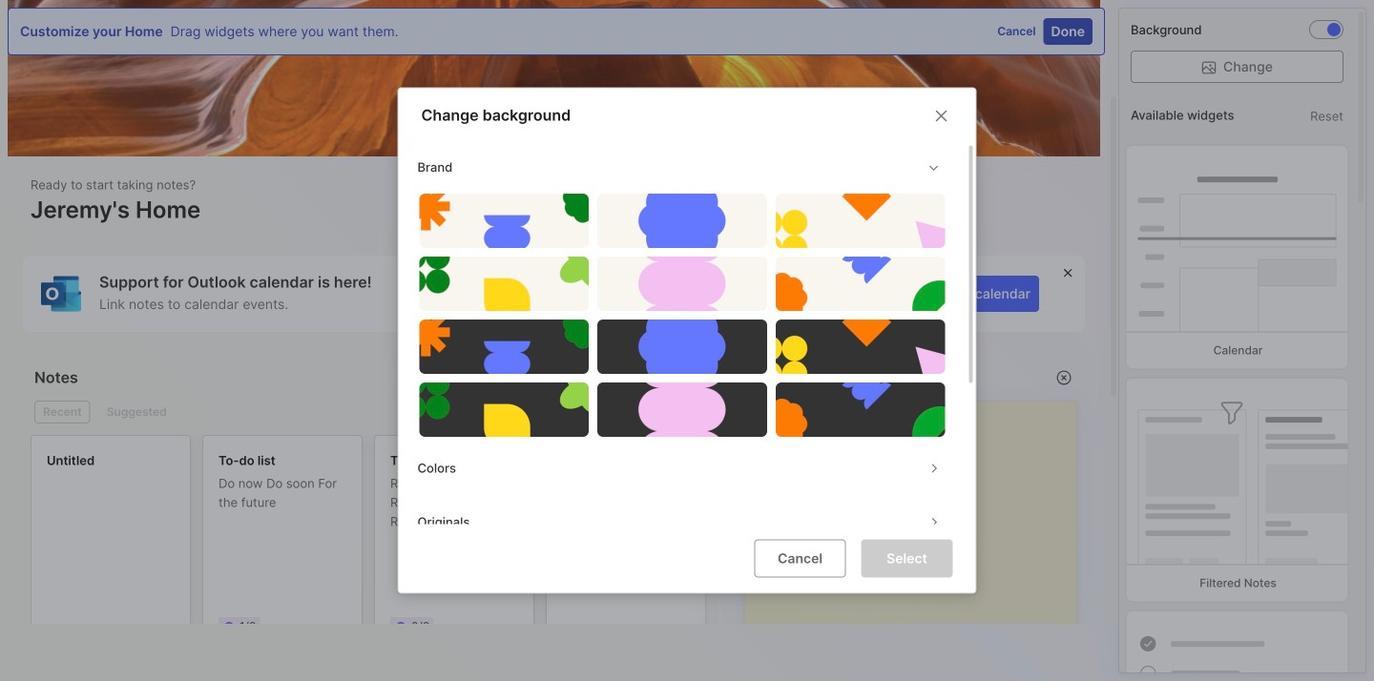 Task type: locate. For each thing, give the bounding box(es) containing it.
edit widget title image
[[853, 368, 872, 388]]



Task type: vqa. For each thing, say whether or not it's contained in the screenshot.
Week
no



Task type: describe. For each thing, give the bounding box(es) containing it.
close image
[[930, 105, 953, 127]]



